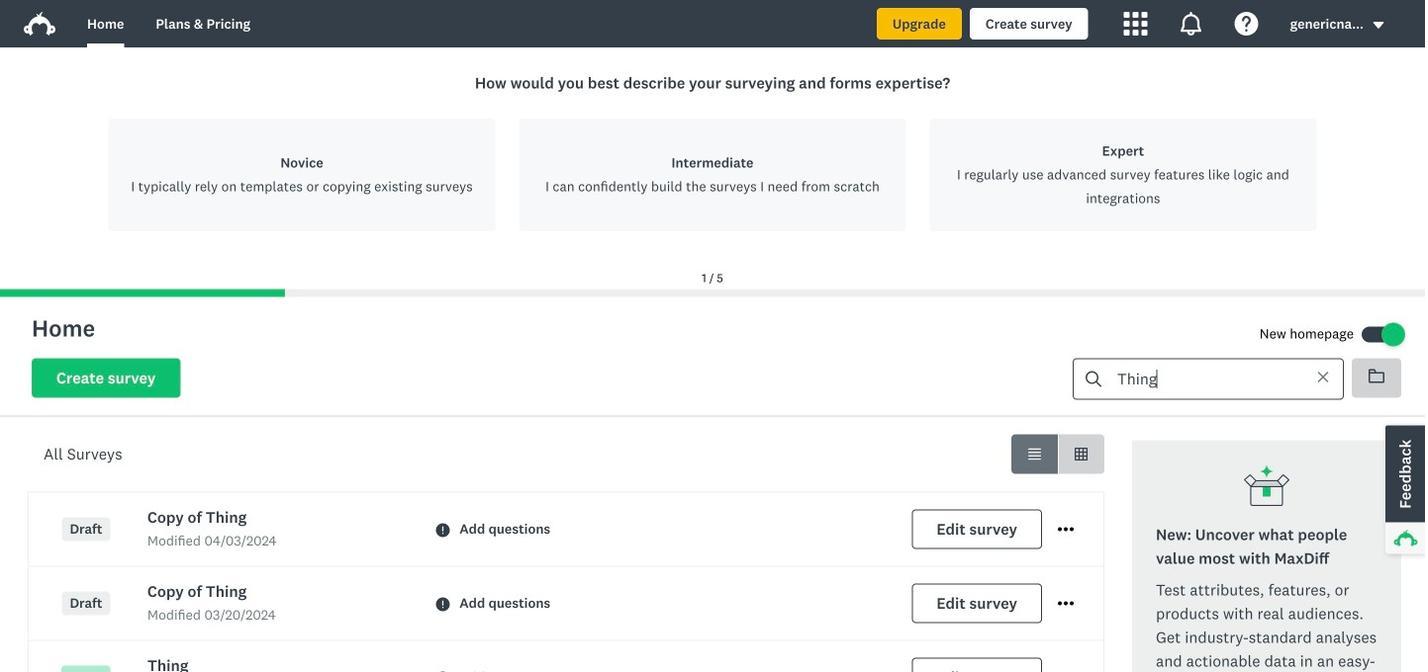 Task type: vqa. For each thing, say whether or not it's contained in the screenshot.
the top Open menu icon
no



Task type: locate. For each thing, give the bounding box(es) containing it.
1 vertical spatial open menu image
[[1058, 602, 1074, 606]]

brand logo image
[[24, 8, 55, 40], [24, 12, 55, 36]]

warning image
[[436, 524, 450, 538], [436, 598, 450, 612]]

2 warning image from the top
[[436, 598, 450, 612]]

0 vertical spatial open menu image
[[1058, 522, 1074, 538]]

open menu image
[[1058, 528, 1074, 532], [1058, 602, 1074, 606]]

1 warning image from the top
[[436, 524, 450, 538]]

notification center icon image
[[1179, 12, 1203, 36]]

0 vertical spatial open menu image
[[1058, 528, 1074, 532]]

1 vertical spatial warning image
[[436, 598, 450, 612]]

1 vertical spatial open menu image
[[1058, 596, 1074, 612]]

0 vertical spatial warning image
[[436, 524, 450, 538]]

group
[[1011, 435, 1104, 474]]

open menu image
[[1058, 522, 1074, 538], [1058, 596, 1074, 612]]

dropdown arrow icon image
[[1372, 18, 1385, 32], [1373, 22, 1384, 29]]

folders image
[[1369, 369, 1384, 384], [1369, 370, 1384, 383]]

2 open menu image from the top
[[1058, 602, 1074, 606]]

dialog
[[0, 48, 1425, 297]]

warning image for 1st open menu image from the bottom of the page
[[436, 598, 450, 612]]

search image
[[1086, 372, 1101, 387], [1086, 372, 1101, 387]]

Search text field
[[1101, 360, 1299, 399]]

2 open menu image from the top
[[1058, 596, 1074, 612]]

help icon image
[[1235, 12, 1258, 36]]

1 open menu image from the top
[[1058, 522, 1074, 538]]

products icon image
[[1124, 12, 1148, 36], [1124, 12, 1148, 36]]

clear search image
[[1316, 371, 1330, 384], [1318, 372, 1328, 383]]

open menu image for 1st open menu image from the bottom of the page the warning icon
[[1058, 596, 1074, 612]]



Task type: describe. For each thing, give the bounding box(es) containing it.
1 brand logo image from the top
[[24, 8, 55, 40]]

1 folders image from the top
[[1369, 369, 1384, 384]]

2 brand logo image from the top
[[24, 12, 55, 36]]

warning image for 1st open menu image from the top of the page
[[436, 524, 450, 538]]

open menu image for the warning icon corresponding to 1st open menu image from the top of the page
[[1058, 522, 1074, 538]]

max diff icon image
[[1243, 465, 1290, 512]]

2 folders image from the top
[[1369, 370, 1384, 383]]

1 open menu image from the top
[[1058, 528, 1074, 532]]



